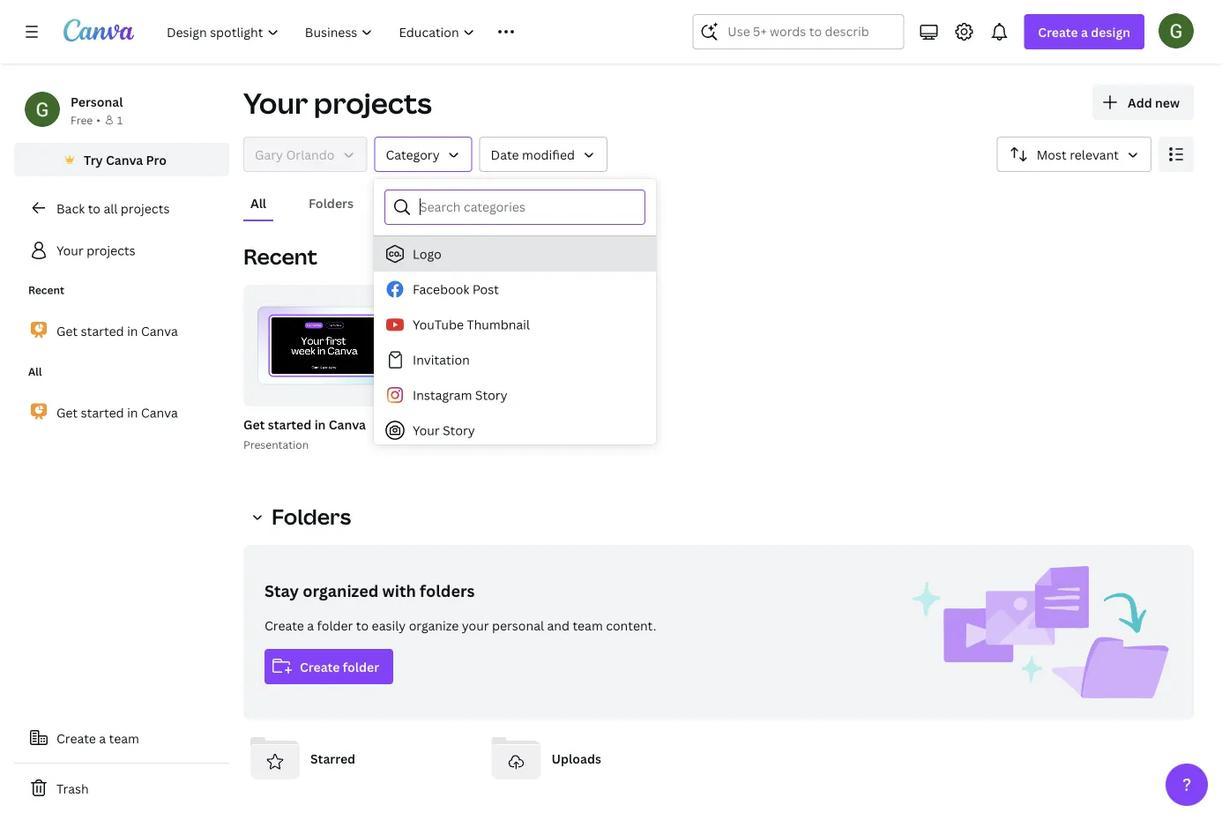 Task type: locate. For each thing, give the bounding box(es) containing it.
2 vertical spatial a
[[99, 730, 106, 747]]

canva
[[106, 151, 143, 168], [141, 323, 178, 339], [141, 404, 178, 421], [329, 416, 366, 433]]

folders up organized
[[272, 502, 351, 531]]

folders
[[309, 194, 354, 211], [272, 502, 351, 531]]

presentation
[[243, 437, 309, 452]]

your story option
[[374, 413, 656, 448]]

get started in canva presentation
[[243, 416, 366, 452]]

1 horizontal spatial recent
[[243, 242, 317, 271]]

your projects link
[[14, 233, 229, 268]]

team
[[573, 617, 603, 634], [109, 730, 139, 747]]

story inside button
[[443, 422, 475, 439]]

in inside get started in canva presentation
[[315, 416, 326, 433]]

your projects up orlando
[[243, 84, 432, 122]]

1 vertical spatial your
[[56, 242, 84, 259]]

team inside button
[[109, 730, 139, 747]]

0 vertical spatial folders
[[309, 194, 354, 211]]

to left all
[[88, 200, 101, 217]]

folders inside button
[[309, 194, 354, 211]]

recent down your projects link
[[28, 283, 64, 297]]

folder down easily
[[343, 658, 379, 675]]

1 vertical spatial your projects
[[56, 242, 136, 259]]

invitation button
[[374, 342, 656, 378]]

2 horizontal spatial a
[[1081, 23, 1088, 40]]

add new
[[1128, 94, 1180, 111]]

your up gary
[[243, 84, 308, 122]]

folders down orlando
[[309, 194, 354, 211]]

create folder
[[300, 658, 379, 675]]

create for create a folder to easily organize your personal and team content.
[[265, 617, 304, 634]]

story down instagram story at the left top of the page
[[443, 422, 475, 439]]

create a design button
[[1024, 14, 1145, 49]]

1 vertical spatial story
[[443, 422, 475, 439]]

designs
[[396, 194, 443, 211]]

create
[[1039, 23, 1079, 40], [265, 617, 304, 634], [300, 658, 340, 675], [56, 730, 96, 747]]

folders
[[420, 580, 475, 602]]

logo button
[[374, 236, 656, 272]]

create for create a team
[[56, 730, 96, 747]]

2 vertical spatial your
[[413, 422, 440, 439]]

1 vertical spatial to
[[356, 617, 369, 634]]

create down stay
[[265, 617, 304, 634]]

0 horizontal spatial your projects
[[56, 242, 136, 259]]

thumbnail
[[467, 316, 530, 333]]

trash
[[56, 780, 89, 797]]

back to all projects
[[56, 200, 170, 217]]

a inside button
[[99, 730, 106, 747]]

1 vertical spatial a
[[307, 617, 314, 634]]

post
[[473, 281, 499, 298]]

1 vertical spatial recent
[[28, 283, 64, 297]]

1 horizontal spatial a
[[307, 617, 314, 634]]

recent down all button
[[243, 242, 317, 271]]

a up create folder button
[[307, 617, 314, 634]]

0 vertical spatial a
[[1081, 23, 1088, 40]]

1 vertical spatial get started in canva
[[56, 404, 178, 421]]

story inside 'button'
[[475, 387, 508, 404]]

create left design
[[1039, 23, 1079, 40]]

1 vertical spatial team
[[109, 730, 139, 747]]

1 horizontal spatial your projects
[[243, 84, 432, 122]]

started inside get started in canva presentation
[[268, 416, 312, 433]]

2 horizontal spatial your
[[413, 422, 440, 439]]

0 vertical spatial to
[[88, 200, 101, 217]]

projects right all
[[121, 200, 170, 217]]

1 vertical spatial folder
[[343, 658, 379, 675]]

1 horizontal spatial all
[[251, 194, 266, 211]]

your
[[243, 84, 308, 122], [56, 242, 84, 259], [413, 422, 440, 439]]

0 horizontal spatial team
[[109, 730, 139, 747]]

design
[[1091, 23, 1131, 40]]

a up trash link
[[99, 730, 106, 747]]

a inside dropdown button
[[1081, 23, 1088, 40]]

your down back
[[56, 242, 84, 259]]

0 vertical spatial recent
[[243, 242, 317, 271]]

folder inside button
[[343, 658, 379, 675]]

Owner button
[[243, 137, 367, 172]]

free
[[71, 112, 93, 127]]

folders button
[[302, 186, 361, 220]]

your for your projects link
[[56, 242, 84, 259]]

Search categories search field
[[420, 191, 634, 224]]

your story button
[[374, 413, 656, 448]]

get started in canva link
[[14, 312, 229, 350], [14, 394, 229, 431]]

folder
[[317, 617, 353, 634], [343, 658, 379, 675]]

in
[[127, 323, 138, 339], [127, 404, 138, 421], [315, 416, 326, 433]]

0 horizontal spatial all
[[28, 364, 42, 379]]

new
[[1156, 94, 1180, 111]]

recent
[[243, 242, 317, 271], [28, 283, 64, 297]]

a left design
[[1081, 23, 1088, 40]]

2 vertical spatial projects
[[87, 242, 136, 259]]

your inside button
[[413, 422, 440, 439]]

a for team
[[99, 730, 106, 747]]

to left easily
[[356, 617, 369, 634]]

date modified
[[491, 146, 575, 163]]

projects down all
[[87, 242, 136, 259]]

0 horizontal spatial to
[[88, 200, 101, 217]]

0 vertical spatial story
[[475, 387, 508, 404]]

1 vertical spatial all
[[28, 364, 42, 379]]

create a folder to easily organize your personal and team content.
[[265, 617, 657, 634]]

folder down organized
[[317, 617, 353, 634]]

free •
[[71, 112, 100, 127]]

content.
[[606, 617, 657, 634]]

logo
[[413, 246, 442, 262]]

youtube thumbnail option
[[374, 307, 656, 342]]

top level navigation element
[[155, 14, 650, 49], [155, 14, 650, 49]]

1 vertical spatial folders
[[272, 502, 351, 531]]

0 vertical spatial get started in canva
[[56, 323, 178, 339]]

your projects down all
[[56, 242, 136, 259]]

1 get started in canva from the top
[[56, 323, 178, 339]]

0 vertical spatial get started in canva link
[[14, 312, 229, 350]]

try
[[84, 151, 103, 168]]

1 horizontal spatial team
[[573, 617, 603, 634]]

0 vertical spatial your
[[243, 84, 308, 122]]

create up the trash
[[56, 730, 96, 747]]

None search field
[[693, 14, 904, 49]]

0 vertical spatial team
[[573, 617, 603, 634]]

try canva pro button
[[14, 143, 229, 176]]

list box
[[374, 0, 656, 448]]

most
[[1037, 146, 1067, 163]]

images
[[485, 194, 528, 211]]

1 vertical spatial get started in canva link
[[14, 394, 229, 431]]

1 vertical spatial projects
[[121, 200, 170, 217]]

team right and on the bottom
[[573, 617, 603, 634]]

1 horizontal spatial your
[[243, 84, 308, 122]]

all
[[251, 194, 266, 211], [28, 364, 42, 379]]

get inside get started in canva presentation
[[243, 416, 265, 433]]

Category button
[[374, 137, 472, 172]]

story down invitation option at the top of page
[[475, 387, 508, 404]]

create a team button
[[14, 721, 229, 756]]

organize
[[409, 617, 459, 634]]

gary orlando image
[[1159, 13, 1194, 48]]

projects up category
[[314, 84, 432, 122]]

Search search field
[[728, 15, 869, 49]]

your down instagram
[[413, 422, 440, 439]]

create down organized
[[300, 658, 340, 675]]

facebook post button
[[374, 272, 656, 307]]

your projects
[[243, 84, 432, 122], [56, 242, 136, 259]]

0 horizontal spatial a
[[99, 730, 106, 747]]

Date modified button
[[479, 137, 608, 172]]

create inside dropdown button
[[1039, 23, 1079, 40]]

team up trash link
[[109, 730, 139, 747]]

easily
[[372, 617, 406, 634]]

projects
[[314, 84, 432, 122], [121, 200, 170, 217], [87, 242, 136, 259]]

story
[[475, 387, 508, 404], [443, 422, 475, 439]]

get started in canva
[[56, 323, 178, 339], [56, 404, 178, 421]]

folders button
[[243, 499, 362, 535]]

canva inside get started in canva presentation
[[329, 416, 366, 433]]

0 vertical spatial all
[[251, 194, 266, 211]]

1 horizontal spatial to
[[356, 617, 369, 634]]

to
[[88, 200, 101, 217], [356, 617, 369, 634]]

1 get started in canva link from the top
[[14, 312, 229, 350]]

get
[[56, 323, 78, 339], [56, 404, 78, 421], [243, 416, 265, 433]]

started
[[81, 323, 124, 339], [81, 404, 124, 421], [268, 416, 312, 433]]

your story
[[413, 422, 475, 439]]

a for design
[[1081, 23, 1088, 40]]

youtube thumbnail
[[413, 316, 530, 333]]

a
[[1081, 23, 1088, 40], [307, 617, 314, 634], [99, 730, 106, 747]]

0 horizontal spatial your
[[56, 242, 84, 259]]

a for folder
[[307, 617, 314, 634]]

create a design
[[1039, 23, 1131, 40]]



Task type: vqa. For each thing, say whether or not it's contained in the screenshot.
printing at bottom right
no



Task type: describe. For each thing, give the bounding box(es) containing it.
starred link
[[243, 727, 471, 790]]

projects inside your projects link
[[87, 242, 136, 259]]

0 horizontal spatial recent
[[28, 283, 64, 297]]

stay organized with folders
[[265, 580, 475, 602]]

and
[[547, 617, 570, 634]]

2 get started in canva from the top
[[56, 404, 178, 421]]

videos button
[[563, 186, 618, 220]]

instagram story button
[[374, 378, 656, 413]]

•
[[96, 112, 100, 127]]

create for create folder
[[300, 658, 340, 675]]

2 get started in canva link from the top
[[14, 394, 229, 431]]

add
[[1128, 94, 1153, 111]]

instagram
[[413, 387, 472, 404]]

logo option
[[374, 236, 656, 272]]

starred
[[310, 750, 356, 767]]

your
[[462, 617, 489, 634]]

all
[[104, 200, 118, 217]]

date
[[491, 146, 519, 163]]

pro
[[146, 151, 167, 168]]

add new button
[[1093, 85, 1194, 120]]

folders inside dropdown button
[[272, 502, 351, 531]]

youtube thumbnail button
[[374, 307, 656, 342]]

stay
[[265, 580, 299, 602]]

create folder button
[[265, 649, 393, 684]]

facebook post
[[413, 281, 499, 298]]

most relevant
[[1037, 146, 1119, 163]]

uploads link
[[485, 727, 712, 790]]

invitation option
[[374, 342, 656, 378]]

story for your story
[[443, 422, 475, 439]]

images button
[[478, 186, 535, 220]]

0 vertical spatial folder
[[317, 617, 353, 634]]

get started in canva button
[[243, 414, 366, 436]]

relevant
[[1070, 146, 1119, 163]]

create a team
[[56, 730, 139, 747]]

organized
[[303, 580, 379, 602]]

instagram story
[[413, 387, 508, 404]]

0 vertical spatial your projects
[[243, 84, 432, 122]]

all button
[[243, 186, 273, 220]]

invitation
[[413, 352, 470, 368]]

facebook post option
[[374, 272, 656, 307]]

your for your story button
[[413, 422, 440, 439]]

try canva pro
[[84, 151, 167, 168]]

instagram story option
[[374, 378, 656, 413]]

canva inside button
[[106, 151, 143, 168]]

back
[[56, 200, 85, 217]]

gary
[[255, 146, 283, 163]]

back to all projects link
[[14, 191, 229, 226]]

uploads
[[552, 750, 602, 767]]

story for instagram story
[[475, 387, 508, 404]]

facebook
[[413, 281, 470, 298]]

all inside all button
[[251, 194, 266, 211]]

1
[[117, 112, 123, 127]]

trash link
[[14, 771, 229, 806]]

personal
[[71, 93, 123, 110]]

videos
[[570, 194, 611, 211]]

projects inside back to all projects link
[[121, 200, 170, 217]]

designs button
[[389, 186, 450, 220]]

modified
[[522, 146, 575, 163]]

list box containing logo
[[374, 0, 656, 448]]

personal
[[492, 617, 544, 634]]

with
[[382, 580, 416, 602]]

gary orlando
[[255, 146, 335, 163]]

create for create a design
[[1039, 23, 1079, 40]]

0 vertical spatial projects
[[314, 84, 432, 122]]

youtube
[[413, 316, 464, 333]]

category
[[386, 146, 440, 163]]

Sort by button
[[997, 137, 1152, 172]]

orlando
[[286, 146, 335, 163]]



